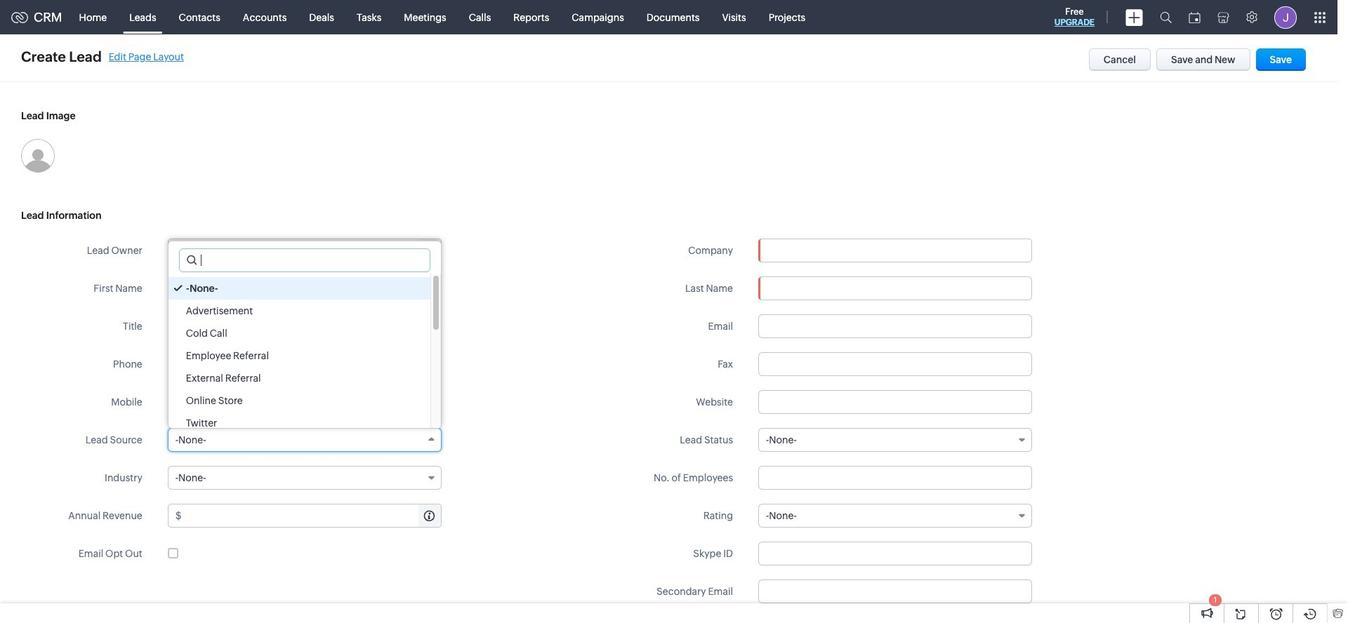 Task type: locate. For each thing, give the bounding box(es) containing it.
list box
[[168, 274, 441, 435]]

option
[[168, 278, 431, 300], [168, 300, 431, 322], [168, 322, 431, 345], [168, 345, 431, 367], [168, 367, 431, 390], [168, 390, 431, 412], [168, 412, 431, 435]]

profile image
[[1275, 6, 1298, 28]]

create menu element
[[1118, 0, 1152, 34]]

logo image
[[11, 12, 28, 23]]

None text field
[[180, 249, 430, 272], [235, 278, 441, 300], [168, 315, 442, 339], [168, 353, 442, 377], [759, 353, 1033, 377], [168, 391, 442, 415], [759, 391, 1033, 415], [759, 580, 1033, 604], [180, 249, 430, 272], [235, 278, 441, 300], [168, 315, 442, 339], [168, 353, 442, 377], [759, 353, 1033, 377], [168, 391, 442, 415], [759, 391, 1033, 415], [759, 580, 1033, 604]]

2 option from the top
[[168, 300, 431, 322]]

None field
[[168, 240, 420, 262], [760, 240, 1032, 262], [168, 429, 442, 452], [759, 429, 1033, 452], [168, 467, 442, 490], [759, 504, 1033, 528], [168, 240, 420, 262], [760, 240, 1032, 262], [168, 429, 442, 452], [759, 429, 1033, 452], [168, 467, 442, 490], [759, 504, 1033, 528]]

profile element
[[1267, 0, 1306, 34]]

None text field
[[760, 240, 1032, 262], [759, 277, 1033, 301], [759, 315, 1033, 339], [759, 467, 1033, 490], [184, 505, 441, 528], [759, 542, 1033, 566], [760, 240, 1032, 262], [759, 277, 1033, 301], [759, 315, 1033, 339], [759, 467, 1033, 490], [184, 505, 441, 528], [759, 542, 1033, 566]]

calendar image
[[1189, 12, 1201, 23]]

7 option from the top
[[168, 412, 431, 435]]

6 option from the top
[[168, 390, 431, 412]]

image image
[[21, 139, 55, 173]]



Task type: vqa. For each thing, say whether or not it's contained in the screenshot.
Profile 'icon'
yes



Task type: describe. For each thing, give the bounding box(es) containing it.
create menu image
[[1126, 9, 1144, 26]]

3 option from the top
[[168, 322, 431, 345]]

5 option from the top
[[168, 367, 431, 390]]

search image
[[1161, 11, 1173, 23]]

1 option from the top
[[168, 278, 431, 300]]

4 option from the top
[[168, 345, 431, 367]]

search element
[[1152, 0, 1181, 34]]



